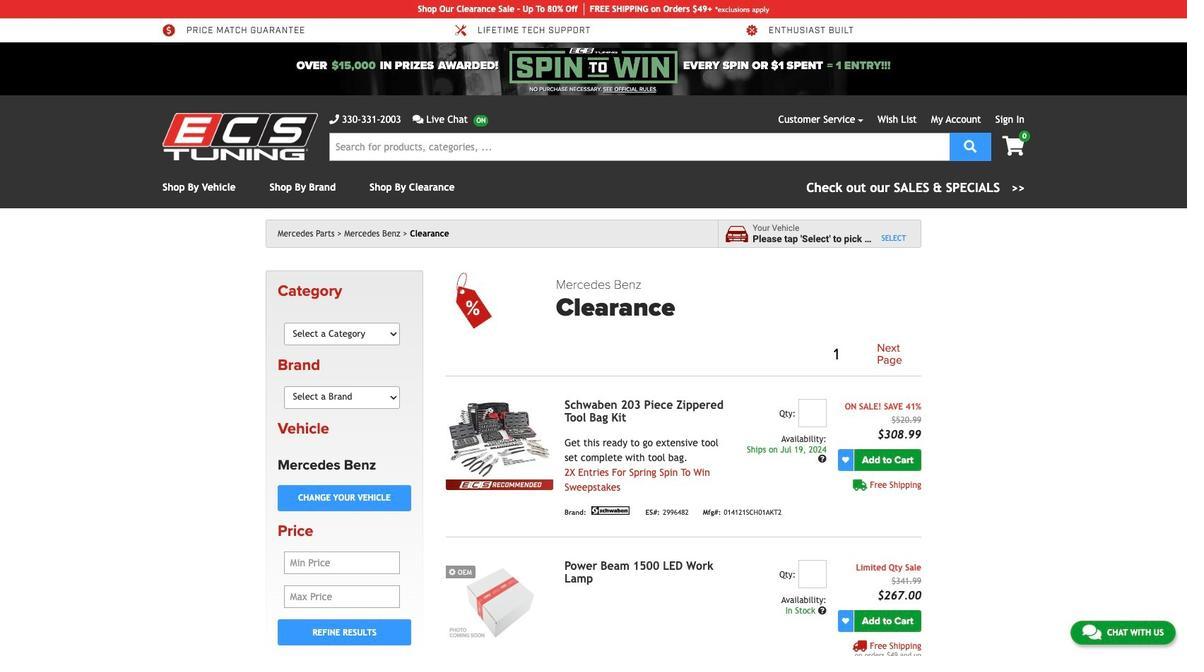 Task type: describe. For each thing, give the bounding box(es) containing it.
add to wish list image
[[843, 618, 850, 625]]

Search text field
[[329, 133, 950, 161]]

ecs tuning recommends this product. image
[[446, 480, 554, 491]]

phone image
[[329, 115, 339, 124]]

add to wish list image
[[843, 457, 850, 464]]

Min Price number field
[[284, 552, 401, 575]]

paginated product list navigation navigation
[[556, 340, 922, 370]]

question circle image
[[819, 456, 827, 464]]

es#2996482 - 014121sch01akt2 - schwaben 203 piece zippered tool bag kit  - get this ready to go extensive tool set complete with tool bag. - schwaben - audi bmw volkswagen mercedes benz mini porsche image
[[446, 399, 554, 480]]



Task type: locate. For each thing, give the bounding box(es) containing it.
1 vertical spatial comments image
[[1083, 624, 1102, 641]]

shopping cart image
[[1003, 136, 1025, 156]]

ecs tuning 'spin to win' contest logo image
[[510, 48, 678, 83]]

comments image
[[413, 115, 424, 124], [1083, 624, 1102, 641]]

ecs tuning image
[[163, 113, 318, 161]]

search image
[[965, 140, 977, 152]]

0 horizontal spatial comments image
[[413, 115, 424, 124]]

Max Price number field
[[284, 586, 401, 609]]

question circle image
[[819, 607, 827, 616]]

schwaben - corporate logo image
[[589, 507, 632, 515]]

1 horizontal spatial comments image
[[1083, 624, 1102, 641]]

thumbnail image image
[[446, 561, 554, 641]]

0 vertical spatial comments image
[[413, 115, 424, 124]]

None number field
[[799, 399, 827, 428], [799, 561, 827, 589], [799, 399, 827, 428], [799, 561, 827, 589]]



Task type: vqa. For each thing, say whether or not it's contained in the screenshot.
path
no



